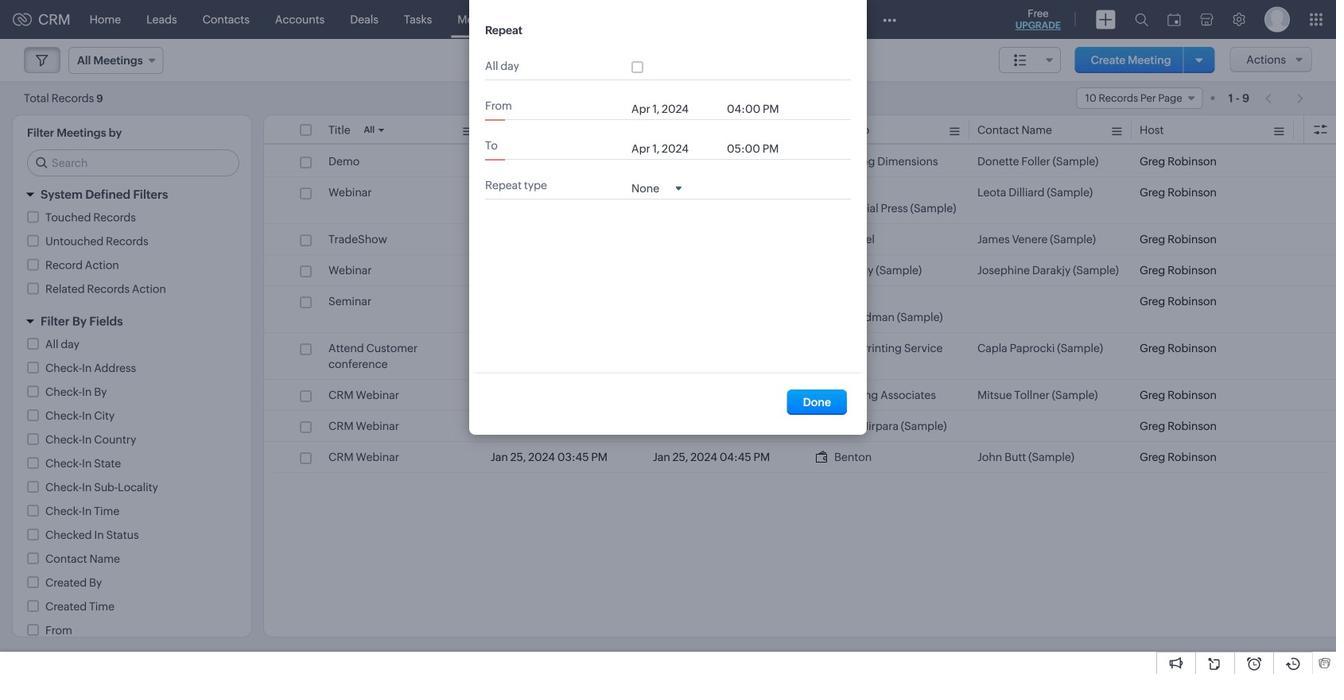 Task type: describe. For each thing, give the bounding box(es) containing it.
Search text field
[[28, 150, 239, 176]]

logo image
[[13, 13, 32, 26]]

1 mmm d, yyyy text field from the top
[[632, 103, 719, 115]]



Task type: vqa. For each thing, say whether or not it's contained in the screenshot.
hh:mm a text field
yes



Task type: locate. For each thing, give the bounding box(es) containing it.
profile image
[[1265, 7, 1291, 32]]

profile element
[[1256, 0, 1300, 39]]

None field
[[632, 181, 682, 195]]

hh:mm a text field for 1st mmm d, yyyy text field from the bottom of the page
[[727, 142, 791, 155]]

1 vertical spatial mmm d, yyyy text field
[[632, 142, 719, 155]]

0 vertical spatial hh:mm a text field
[[727, 103, 791, 115]]

navigation
[[1258, 87, 1313, 110]]

None button
[[787, 390, 847, 415]]

2 hh:mm a text field from the top
[[727, 142, 791, 155]]

0 vertical spatial mmm d, yyyy text field
[[632, 103, 719, 115]]

1 hh:mm a text field from the top
[[727, 103, 791, 115]]

hh:mm a text field for 1st mmm d, yyyy text field from the top
[[727, 103, 791, 115]]

hh:mm a text field
[[727, 103, 791, 115], [727, 142, 791, 155]]

1 vertical spatial hh:mm a text field
[[727, 142, 791, 155]]

mmm d, yyyy text field
[[632, 103, 719, 115], [632, 142, 719, 155]]

2 mmm d, yyyy text field from the top
[[632, 142, 719, 155]]

row group
[[264, 146, 1337, 473]]



